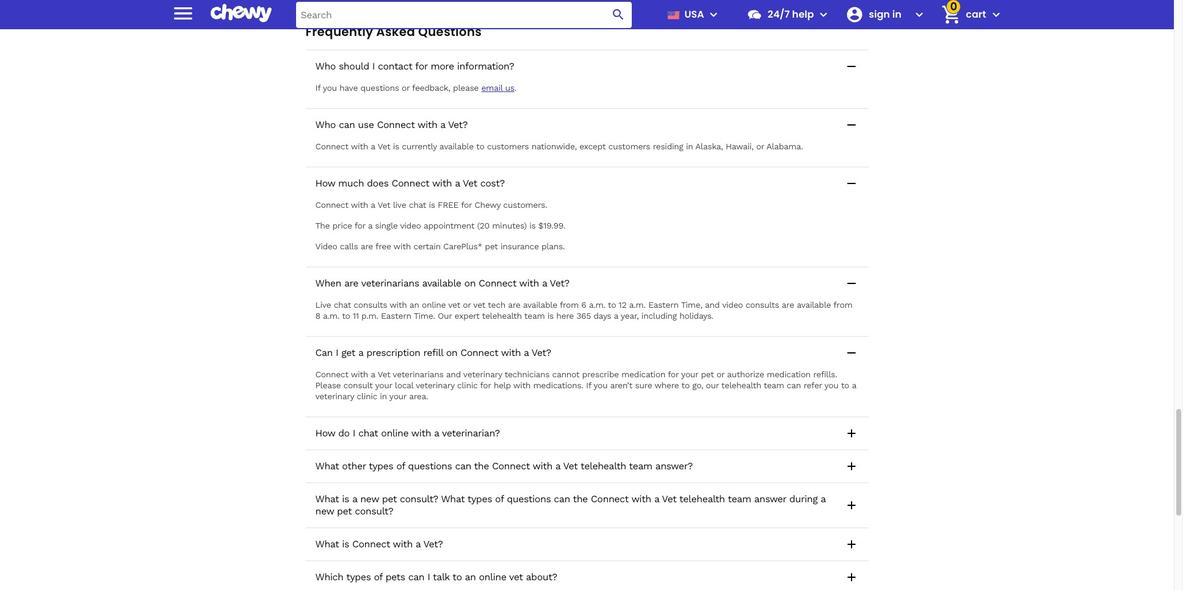 Task type: locate. For each thing, give the bounding box(es) containing it.
1 horizontal spatial an
[[465, 572, 476, 584]]

1 vertical spatial types
[[468, 494, 492, 506]]

consult?
[[400, 494, 438, 506], [355, 506, 393, 518]]

1 horizontal spatial clinic
[[457, 381, 478, 391]]

how left the "much"
[[315, 178, 335, 189]]

telehealth inside the live chat consults with an online vet or vet tech are available from 6 a.m. to 12 a.m. eastern time, and video consults are available from 8 a.m. to 11 p.m. eastern time. our expert telehealth team is here 365 days a year, including holidays.
[[482, 311, 522, 321]]

1 horizontal spatial on
[[464, 278, 476, 289]]

types
[[369, 461, 393, 473], [468, 494, 492, 506], [346, 572, 371, 584]]

and inside the live chat consults with an online vet or vet tech are available from 6 a.m. to 12 a.m. eastern time, and video consults are available from 8 a.m. to 11 p.m. eastern time. our expert telehealth team is here 365 days a year, including holidays.
[[705, 300, 720, 310]]

what for what other types of questions can the connect with a vet telehealth team answer?
[[315, 461, 339, 473]]

live chat consults with an online vet or vet tech are available from 6 a.m. to 12 a.m. eastern time, and video consults are available from 8 a.m. to 11 p.m. eastern time. our expert telehealth team is here 365 days a year, including holidays.
[[315, 300, 852, 321]]

0 horizontal spatial from
[[560, 300, 579, 310]]

0 vertical spatial on
[[464, 278, 476, 289]]

how do i chat online with a veterinarian?
[[315, 428, 500, 440]]

can inside the what is a new pet consult? what types of questions can the connect with a vet telehealth team answer during a new pet consult?
[[554, 494, 570, 506]]

a up free
[[455, 178, 460, 189]]

menu image inside the usa dropdown button
[[707, 7, 721, 22]]

a down can i get a prescription refill on connect with a vet? image
[[852, 381, 856, 391]]

free
[[375, 242, 391, 251]]

from
[[560, 300, 579, 310], [833, 300, 852, 310]]

i left talk
[[427, 572, 430, 584]]

video down live
[[400, 221, 421, 231]]

1 vertical spatial how
[[315, 428, 335, 440]]

you down prescribe
[[593, 381, 608, 391]]

if down prescribe
[[586, 381, 591, 391]]

when are veterinarians available on connect with a vet? image
[[844, 277, 859, 291]]

Search text field
[[296, 2, 632, 28]]

2 horizontal spatial vet
[[509, 572, 523, 584]]

vet up expert
[[473, 300, 485, 310]]

to up cost? at the top of the page
[[476, 142, 484, 151]]

medication
[[621, 370, 665, 380], [767, 370, 811, 380]]

eastern
[[648, 300, 679, 310], [381, 311, 411, 321]]

2 horizontal spatial online
[[479, 572, 506, 584]]

0 vertical spatial eastern
[[648, 300, 679, 310]]

0 horizontal spatial if
[[315, 83, 320, 93]]

vet up our
[[448, 300, 460, 310]]

get
[[341, 347, 355, 359]]

who
[[315, 60, 336, 72], [315, 119, 336, 131]]

1 vertical spatial who
[[315, 119, 336, 131]]

talk
[[433, 572, 450, 584]]

an right talk
[[465, 572, 476, 584]]

a left year,
[[614, 311, 618, 321]]

menu image left 'chewy home' image at left top
[[171, 1, 195, 25]]

in inside connect with a vet veterinarians and veterinary technicians cannot prescribe medication for your pet or authorize medication refills. please consult your local veterinary clinic for help with medications. if you aren't sure where to go, our telehealth team can refer you to a veterinary clinic in your area.
[[380, 392, 387, 402]]

0 horizontal spatial customers
[[487, 142, 529, 151]]

or
[[402, 83, 410, 93], [756, 142, 764, 151], [463, 300, 471, 310], [717, 370, 724, 380]]

6
[[581, 300, 586, 310]]

1 vertical spatial an
[[465, 572, 476, 584]]

video right time,
[[722, 300, 743, 310]]

is inside the live chat consults with an online vet or vet tech are available from 6 a.m. to 12 a.m. eastern time, and video consults are available from 8 a.m. to 11 p.m. eastern time. our expert telehealth team is here 365 days a year, including holidays.
[[547, 311, 554, 321]]

0 horizontal spatial an
[[409, 300, 419, 310]]

1 horizontal spatial a.m.
[[589, 300, 605, 310]]

an up time.
[[409, 300, 419, 310]]

1 horizontal spatial help
[[792, 7, 814, 21]]

can inside connect with a vet veterinarians and veterinary technicians cannot prescribe medication for your pet or authorize medication refills. please consult your local veterinary clinic for help with medications. if you aren't sure where to go, our telehealth team can refer you to a veterinary clinic in your area.
[[787, 381, 801, 391]]

telehealth
[[482, 311, 522, 321], [721, 381, 761, 391], [581, 461, 626, 473], [679, 494, 725, 506]]

vet down answer?
[[662, 494, 677, 506]]

team
[[524, 311, 545, 321], [764, 381, 784, 391], [629, 461, 652, 473], [728, 494, 751, 506]]

medication up the sure
[[621, 370, 665, 380]]

0 vertical spatial questions
[[360, 83, 399, 93]]

2 horizontal spatial you
[[824, 381, 838, 391]]

you
[[323, 83, 337, 93], [593, 381, 608, 391], [824, 381, 838, 391]]

Product search field
[[296, 2, 632, 28]]

what for what is a new pet consult? what types of questions can the connect with a vet telehealth team answer during a new pet consult?
[[315, 494, 339, 506]]

pet down (20
[[485, 242, 498, 251]]

1 who from the top
[[315, 60, 336, 72]]

alabama.
[[766, 142, 803, 151]]

2 vertical spatial chat
[[358, 428, 378, 440]]

1 vertical spatial clinic
[[357, 392, 377, 402]]

telehealth down tech at the left bottom of the page
[[482, 311, 522, 321]]

1 vertical spatial veterinarians
[[393, 370, 443, 380]]

questions
[[360, 83, 399, 93], [408, 461, 452, 473], [507, 494, 551, 506]]

clinic down consult
[[357, 392, 377, 402]]

a up technicians
[[524, 347, 529, 359]]

eastern up including
[[648, 300, 679, 310]]

chewy home image
[[210, 0, 271, 27]]

1 horizontal spatial of
[[396, 461, 405, 473]]

what is connect with a vet? image
[[844, 538, 859, 553]]

pet up the our
[[701, 370, 714, 380]]

0 horizontal spatial online
[[381, 428, 408, 440]]

0 horizontal spatial the
[[474, 461, 489, 473]]

cannot
[[552, 370, 579, 380]]

1 vertical spatial chat
[[334, 300, 351, 310]]

in left alaska,
[[686, 142, 693, 151]]

online left about?
[[479, 572, 506, 584]]

can i get a prescription refill on connect with a vet?
[[315, 347, 551, 359]]

online down local on the bottom left
[[381, 428, 408, 440]]

is left $19.99.
[[529, 221, 536, 231]]

the
[[315, 221, 330, 231]]

medication up refer
[[767, 370, 811, 380]]

how much does connect with a vet cost? image
[[844, 176, 859, 191]]

telehealth inside the what is a new pet consult? what types of questions can the connect with a vet telehealth team answer during a new pet consult?
[[679, 494, 725, 506]]

help menu image
[[816, 7, 831, 22]]

what for what is connect with a vet?
[[315, 539, 339, 551]]

how do i chat online with a veterinarian? image
[[844, 427, 859, 442]]

menu image right usa
[[707, 7, 721, 22]]

2 horizontal spatial of
[[495, 494, 504, 506]]

0 vertical spatial online
[[422, 300, 446, 310]]

team left answer?
[[629, 461, 652, 473]]

1 horizontal spatial the
[[573, 494, 588, 506]]

if left have at left
[[315, 83, 320, 93]]

vet? down please
[[448, 119, 468, 131]]

prescribe
[[582, 370, 619, 380]]

questions
[[418, 23, 482, 40]]

vet inside connect with a vet veterinarians and veterinary technicians cannot prescribe medication for your pet or authorize medication refills. please consult your local veterinary clinic for help with medications. if you aren't sure where to go, our telehealth team can refer you to a veterinary clinic in your area.
[[377, 370, 390, 380]]

menu image
[[171, 1, 195, 25], [707, 7, 721, 22]]

0 vertical spatial who
[[315, 60, 336, 72]]

how for how much does connect with a vet cost?
[[315, 178, 335, 189]]

1 horizontal spatial menu image
[[707, 7, 721, 22]]

1 horizontal spatial consults
[[746, 300, 779, 310]]

connect inside connect with a vet veterinarians and veterinary technicians cannot prescribe medication for your pet or authorize medication refills. please consult your local veterinary clinic for help with medications. if you aren't sure where to go, our telehealth team can refer you to a veterinary clinic in your area.
[[315, 370, 348, 380]]

0 vertical spatial video
[[400, 221, 421, 231]]

0 horizontal spatial a.m.
[[323, 311, 339, 321]]

0 horizontal spatial new
[[315, 506, 334, 518]]

vet inside the what is a new pet consult? what types of questions can the connect with a vet telehealth team answer during a new pet consult?
[[662, 494, 677, 506]]

connect
[[377, 119, 415, 131], [315, 142, 348, 151], [392, 178, 429, 189], [315, 200, 348, 210], [479, 278, 516, 289], [460, 347, 498, 359], [315, 370, 348, 380], [492, 461, 530, 473], [591, 494, 629, 506], [352, 539, 390, 551]]

customers up cost? at the top of the page
[[487, 142, 529, 151]]

0 horizontal spatial medication
[[621, 370, 665, 380]]

2 vertical spatial veterinary
[[315, 392, 354, 402]]

an
[[409, 300, 419, 310], [465, 572, 476, 584]]

telehealth inside connect with a vet veterinarians and veterinary technicians cannot prescribe medication for your pet or authorize medication refills. please consult your local veterinary clinic for help with medications. if you aren't sure where to go, our telehealth team can refer you to a veterinary clinic in your area.
[[721, 381, 761, 391]]

for right free
[[461, 200, 472, 210]]

types right other
[[369, 461, 393, 473]]

the price for a single video appointment (20 minutes) is $19.99.
[[315, 221, 565, 231]]

vet
[[377, 142, 390, 151], [463, 178, 477, 189], [377, 200, 390, 210], [377, 370, 390, 380], [563, 461, 578, 473], [662, 494, 677, 506]]

chat right the do on the left bottom of the page
[[358, 428, 378, 440]]

1 vertical spatial new
[[315, 506, 334, 518]]

year,
[[621, 311, 639, 321]]

feedback,
[[412, 83, 450, 93]]

0 vertical spatial the
[[474, 461, 489, 473]]

0 horizontal spatial consult?
[[355, 506, 393, 518]]

a
[[440, 119, 445, 131], [371, 142, 375, 151], [455, 178, 460, 189], [371, 200, 375, 210], [368, 221, 372, 231], [542, 278, 547, 289], [614, 311, 618, 321], [358, 347, 363, 359], [524, 347, 529, 359], [371, 370, 375, 380], [852, 381, 856, 391], [434, 428, 439, 440], [555, 461, 560, 473], [352, 494, 357, 506], [654, 494, 659, 506], [821, 494, 826, 506], [416, 539, 421, 551]]

for left more
[[415, 60, 428, 72]]

a.m. right 8 on the left bottom
[[323, 311, 339, 321]]

0 horizontal spatial consults
[[354, 300, 387, 310]]

types down the what other types of questions can the connect with a vet telehealth team answer?
[[468, 494, 492, 506]]

1 vertical spatial if
[[586, 381, 591, 391]]

online up time.
[[422, 300, 446, 310]]

1 vertical spatial in
[[380, 392, 387, 402]]

0 horizontal spatial and
[[446, 370, 461, 380]]

chewy
[[475, 200, 501, 210]]

1 consults from the left
[[354, 300, 387, 310]]

in
[[686, 142, 693, 151], [380, 392, 387, 402]]

a left veterinarian?
[[434, 428, 439, 440]]

customers right except
[[608, 142, 650, 151]]

0 vertical spatial new
[[360, 494, 379, 506]]

veterinarians inside connect with a vet veterinarians and veterinary technicians cannot prescribe medication for your pet or authorize medication refills. please consult your local veterinary clinic for help with medications. if you aren't sure where to go, our telehealth team can refer you to a veterinary clinic in your area.
[[393, 370, 443, 380]]

veterinarians up local on the bottom left
[[393, 370, 443, 380]]

vet
[[448, 300, 460, 310], [473, 300, 485, 310], [509, 572, 523, 584]]

help left help menu icon on the top
[[792, 7, 814, 21]]

customers
[[487, 142, 529, 151], [608, 142, 650, 151]]

2 vertical spatial questions
[[507, 494, 551, 506]]

what
[[315, 461, 339, 473], [315, 494, 339, 506], [441, 494, 465, 506], [315, 539, 339, 551]]

0 horizontal spatial help
[[494, 381, 511, 391]]

your
[[681, 370, 698, 380], [375, 381, 392, 391], [389, 392, 406, 402]]

0 vertical spatial an
[[409, 300, 419, 310]]

questions down how do i chat online with a veterinarian?
[[408, 461, 452, 473]]

1 horizontal spatial if
[[586, 381, 591, 391]]

use
[[358, 119, 374, 131]]

for up where
[[668, 370, 679, 380]]

minutes)
[[492, 221, 527, 231]]

refill
[[423, 347, 443, 359]]

to left 12
[[608, 300, 616, 310]]

our
[[438, 311, 452, 321]]

online inside the live chat consults with an online vet or vet tech are available from 6 a.m. to 12 a.m. eastern time, and video consults are available from 8 a.m. to 11 p.m. eastern time. our expert telehealth team is here 365 days a year, including holidays.
[[422, 300, 446, 310]]

veterinary down please
[[315, 392, 354, 402]]

2 vertical spatial your
[[389, 392, 406, 402]]

pet down other
[[337, 506, 352, 518]]

1 vertical spatial of
[[495, 494, 504, 506]]

vet? up technicians
[[532, 347, 551, 359]]

questions down contact
[[360, 83, 399, 93]]

consult
[[343, 381, 373, 391]]

here
[[556, 311, 574, 321]]

chewy support image
[[747, 7, 763, 23]]

time,
[[681, 300, 702, 310]]

of down the what other types of questions can the connect with a vet telehealth team answer?
[[495, 494, 504, 506]]

2 consults from the left
[[746, 300, 779, 310]]

1 vertical spatial on
[[446, 347, 457, 359]]

connect with a vet veterinarians and veterinary technicians cannot prescribe medication for your pet or authorize medication refills. please consult your local veterinary clinic for help with medications. if you aren't sure where to go, our telehealth team can refer you to a veterinary clinic in your area.
[[315, 370, 856, 402]]

0 horizontal spatial questions
[[360, 83, 399, 93]]

types right which
[[346, 572, 371, 584]]

contact
[[378, 60, 412, 72]]

veterinary left technicians
[[463, 370, 502, 380]]

free
[[438, 200, 458, 210]]

0 vertical spatial chat
[[409, 200, 426, 210]]

aren't
[[610, 381, 632, 391]]

0 horizontal spatial in
[[380, 392, 387, 402]]

cart menu image
[[989, 7, 1003, 22]]

1 vertical spatial eastern
[[381, 311, 411, 321]]

1 horizontal spatial veterinary
[[416, 381, 454, 391]]

where
[[655, 381, 679, 391]]

customers.
[[503, 200, 547, 210]]

please
[[453, 83, 479, 93]]

0 vertical spatial clinic
[[457, 381, 478, 391]]

eastern right p.m.
[[381, 311, 411, 321]]

help
[[792, 7, 814, 21], [494, 381, 511, 391]]

with inside the live chat consults with an online vet or vet tech are available from 6 a.m. to 12 a.m. eastern time, and video consults are available from 8 a.m. to 11 p.m. eastern time. our expert telehealth team is here 365 days a year, including holidays.
[[390, 300, 407, 310]]

1 vertical spatial your
[[375, 381, 392, 391]]

your down local on the bottom left
[[389, 392, 406, 402]]

2 who from the top
[[315, 119, 336, 131]]

a right get at bottom
[[358, 347, 363, 359]]

a up consult
[[371, 370, 375, 380]]

and up holidays.
[[705, 300, 720, 310]]

a.m. up year,
[[629, 300, 646, 310]]

0 vertical spatial consult?
[[400, 494, 438, 506]]

on
[[464, 278, 476, 289], [446, 347, 457, 359]]

on right refill
[[446, 347, 457, 359]]

2 horizontal spatial chat
[[409, 200, 426, 210]]

0 horizontal spatial chat
[[334, 300, 351, 310]]

with
[[418, 119, 437, 131], [351, 142, 368, 151], [432, 178, 452, 189], [351, 200, 368, 210], [393, 242, 411, 251], [519, 278, 539, 289], [390, 300, 407, 310], [501, 347, 521, 359], [351, 370, 368, 380], [513, 381, 531, 391], [411, 428, 431, 440], [533, 461, 552, 473], [631, 494, 651, 506], [393, 539, 413, 551]]

1 vertical spatial the
[[573, 494, 588, 506]]

how
[[315, 178, 335, 189], [315, 428, 335, 440]]

telehealth down authorize
[[721, 381, 761, 391]]

questions inside the what is a new pet consult? what types of questions can the connect with a vet telehealth team answer during a new pet consult?
[[507, 494, 551, 506]]

or up expert
[[463, 300, 471, 310]]

1 horizontal spatial chat
[[358, 428, 378, 440]]

is up which
[[342, 539, 349, 551]]

who can use connect with a vet?
[[315, 119, 468, 131]]

chat right live
[[409, 200, 426, 210]]

answer
[[754, 494, 786, 506]]

expert
[[455, 311, 479, 321]]

other
[[342, 461, 366, 473]]

a inside the live chat consults with an online vet or vet tech are available from 6 a.m. to 12 a.m. eastern time, and video consults are available from 8 a.m. to 11 p.m. eastern time. our expert telehealth team is here 365 days a year, including holidays.
[[614, 311, 618, 321]]

1 how from the top
[[315, 178, 335, 189]]

team inside the what is a new pet consult? what types of questions can the connect with a vet telehealth team answer during a new pet consult?
[[728, 494, 751, 506]]

1 vertical spatial and
[[446, 370, 461, 380]]

your left local on the bottom left
[[375, 381, 392, 391]]

appointment
[[424, 221, 474, 231]]

telehealth down answer?
[[679, 494, 725, 506]]

team down authorize
[[764, 381, 784, 391]]

who should i contact for more information?
[[315, 60, 514, 72]]

0 vertical spatial how
[[315, 178, 335, 189]]

have
[[339, 83, 358, 93]]

who left use
[[315, 119, 336, 131]]

and down can i get a prescription refill on connect with a vet?
[[446, 370, 461, 380]]

0 horizontal spatial vet
[[448, 300, 460, 310]]

1 horizontal spatial online
[[422, 300, 446, 310]]

refills.
[[813, 370, 837, 380]]

2 horizontal spatial questions
[[507, 494, 551, 506]]

the inside the what is a new pet consult? what types of questions can the connect with a vet telehealth team answer during a new pet consult?
[[573, 494, 588, 506]]

1 horizontal spatial video
[[722, 300, 743, 310]]

tech
[[488, 300, 505, 310]]

1 horizontal spatial medication
[[767, 370, 811, 380]]

us
[[505, 83, 514, 93]]

what other types of questions can the connect with a vet telehealth team answer?
[[315, 461, 693, 473]]

clinic down can i get a prescription refill on connect with a vet?
[[457, 381, 478, 391]]

1 horizontal spatial customers
[[608, 142, 650, 151]]

questions down the what other types of questions can the connect with a vet telehealth team answer?
[[507, 494, 551, 506]]

0 vertical spatial and
[[705, 300, 720, 310]]

your up go,
[[681, 370, 698, 380]]

who left should
[[315, 60, 336, 72]]

1 horizontal spatial and
[[705, 300, 720, 310]]

0 horizontal spatial clinic
[[357, 392, 377, 402]]

are
[[361, 242, 373, 251], [344, 278, 358, 289], [508, 300, 520, 310], [782, 300, 794, 310]]

0 vertical spatial veterinarians
[[361, 278, 419, 289]]

cart
[[966, 7, 986, 21]]

1 vertical spatial video
[[722, 300, 743, 310]]

to right talk
[[452, 572, 462, 584]]

chat right the live at the left bottom of the page
[[334, 300, 351, 310]]

1 horizontal spatial in
[[686, 142, 693, 151]]

clinic
[[457, 381, 478, 391], [357, 392, 377, 402]]

or up the our
[[717, 370, 724, 380]]

1 horizontal spatial you
[[593, 381, 608, 391]]

a down other
[[352, 494, 357, 506]]

2 how from the top
[[315, 428, 335, 440]]

1 medication from the left
[[621, 370, 665, 380]]

vet up the what is a new pet consult? what types of questions can the connect with a vet telehealth team answer during a new pet consult?
[[563, 461, 578, 473]]



Task type: vqa. For each thing, say whether or not it's contained in the screenshot.
Friskies Poultry Variety Pack Canned Cat Food, 5.5-oz, case of 32 image
no



Task type: describe. For each thing, give the bounding box(es) containing it.
video inside the live chat consults with an online vet or vet tech are available from 6 a.m. to 12 a.m. eastern time, and video consults are available from 8 a.m. to 11 p.m. eastern time. our expert telehealth team is here 365 days a year, including holidays.
[[722, 300, 743, 310]]

pet up what is connect with a vet?
[[382, 494, 397, 506]]

in
[[892, 7, 901, 21]]

0 vertical spatial your
[[681, 370, 698, 380]]

days
[[593, 311, 611, 321]]

prescription
[[366, 347, 420, 359]]

what is connect with a vet?
[[315, 539, 443, 551]]

connect with a vet live chat is free for chewy customers.
[[315, 200, 547, 210]]

how for how do i chat online with a veterinarian?
[[315, 428, 335, 440]]

what other types of questions can the connect with a vet telehealth team answer? image
[[844, 460, 859, 474]]

8
[[315, 311, 320, 321]]

is left free
[[429, 200, 435, 210]]

refer
[[804, 381, 822, 391]]

a up the what is a new pet consult? what types of questions can the connect with a vet telehealth team answer during a new pet consult?
[[555, 461, 560, 473]]

should
[[339, 60, 369, 72]]

do
[[338, 428, 350, 440]]

does
[[367, 178, 389, 189]]

of inside the what is a new pet consult? what types of questions can the connect with a vet telehealth team answer during a new pet consult?
[[495, 494, 504, 506]]

with inside the what is a new pet consult? what types of questions can the connect with a vet telehealth team answer during a new pet consult?
[[631, 494, 651, 506]]

hawaii,
[[726, 142, 754, 151]]

vet? up which types of pets can i talk to an online vet about?
[[423, 539, 443, 551]]

single
[[375, 221, 398, 231]]

more
[[431, 60, 454, 72]]

is down who can use connect with a vet?
[[393, 142, 399, 151]]

or down who should i contact for more information?
[[402, 83, 410, 93]]

or right hawaii,
[[756, 142, 764, 151]]

0 vertical spatial veterinary
[[463, 370, 502, 380]]

an inside the live chat consults with an online vet or vet tech are available from 6 a.m. to 12 a.m. eastern time, and video consults are available from 8 a.m. to 11 p.m. eastern time. our expert telehealth team is here 365 days a year, including holidays.
[[409, 300, 419, 310]]

go,
[[692, 381, 703, 391]]

0 horizontal spatial eastern
[[381, 311, 411, 321]]

asked
[[376, 23, 415, 40]]

except
[[579, 142, 606, 151]]

about?
[[526, 572, 557, 584]]

sign in
[[869, 7, 901, 21]]

1 vertical spatial consult?
[[355, 506, 393, 518]]

submit search image
[[611, 7, 626, 22]]

currently
[[402, 142, 437, 151]]

or inside the live chat consults with an online vet or vet tech are available from 6 a.m. to 12 a.m. eastern time, and video consults are available from 8 a.m. to 11 p.m. eastern time. our expert telehealth team is here 365 days a year, including holidays.
[[463, 300, 471, 310]]

a down feedback, on the top of the page
[[440, 119, 445, 131]]

our
[[706, 381, 719, 391]]

team inside connect with a vet veterinarians and veterinary technicians cannot prescribe medication for your pet or authorize medication refills. please consult your local veterinary clinic for help with medications. if you aren't sure where to go, our telehealth team can refer you to a veterinary clinic in your area.
[[764, 381, 784, 391]]

chat inside the live chat consults with an online vet or vet tech are available from 6 a.m. to 12 a.m. eastern time, and video consults are available from 8 a.m. to 11 p.m. eastern time. our expert telehealth team is here 365 days a year, including holidays.
[[334, 300, 351, 310]]

frequently asked questions
[[306, 23, 482, 40]]

to left 11
[[342, 311, 350, 321]]

veterinarian?
[[442, 428, 500, 440]]

vet left live
[[377, 200, 390, 210]]

authorize
[[727, 370, 764, 380]]

24/7 help link
[[742, 0, 814, 29]]

1 from from the left
[[560, 300, 579, 310]]

1 horizontal spatial vet
[[473, 300, 485, 310]]

24/7
[[768, 7, 790, 21]]

to left go,
[[681, 381, 690, 391]]

1 vertical spatial questions
[[408, 461, 452, 473]]

information?
[[457, 60, 514, 72]]

local
[[395, 381, 413, 391]]

help inside connect with a vet veterinarians and veterinary technicians cannot prescribe medication for your pet or authorize medication refills. please consult your local veterinary clinic for help with medications. if you aren't sure where to go, our telehealth team can refer you to a veterinary clinic in your area.
[[494, 381, 511, 391]]

who should i contact for more information? image
[[844, 59, 859, 74]]

please
[[315, 381, 341, 391]]

i right should
[[372, 60, 375, 72]]

(20
[[477, 221, 489, 231]]

alaska,
[[695, 142, 723, 151]]

cost?
[[480, 178, 505, 189]]

how much does connect with a vet cost?
[[315, 178, 505, 189]]

vet? up here
[[550, 278, 569, 289]]

0 horizontal spatial you
[[323, 83, 337, 93]]

price
[[332, 221, 352, 231]]

email
[[481, 83, 502, 93]]

2 vertical spatial online
[[479, 572, 506, 584]]

calls
[[340, 242, 358, 251]]

0 vertical spatial if
[[315, 83, 320, 93]]

0 vertical spatial of
[[396, 461, 405, 473]]

residing
[[653, 142, 683, 151]]

video
[[315, 242, 337, 251]]

connect inside the what is a new pet consult? what types of questions can the connect with a vet telehealth team answer during a new pet consult?
[[591, 494, 629, 506]]

365
[[576, 311, 591, 321]]

when are veterinarians available on connect with a vet?
[[315, 278, 569, 289]]

a down use
[[371, 142, 375, 151]]

0 horizontal spatial menu image
[[171, 1, 195, 25]]

sign
[[869, 7, 890, 21]]

2 medication from the left
[[767, 370, 811, 380]]

2 from from the left
[[833, 300, 852, 310]]

who for who should i contact for more information?
[[315, 60, 336, 72]]

a right during
[[821, 494, 826, 506]]

certain
[[413, 242, 441, 251]]

and inside connect with a vet veterinarians and veterinary technicians cannot prescribe medication for your pet or authorize medication refills. please consult your local veterinary clinic for help with medications. if you aren't sure where to go, our telehealth team can refer you to a veterinary clinic in your area.
[[446, 370, 461, 380]]

is inside the what is a new pet consult? what types of questions can the connect with a vet telehealth team answer during a new pet consult?
[[342, 494, 349, 506]]

who for who can use connect with a vet?
[[315, 119, 336, 131]]

including
[[641, 311, 677, 321]]

area.
[[409, 392, 428, 402]]

who can use connect with a vet? image
[[844, 118, 859, 132]]

1 horizontal spatial new
[[360, 494, 379, 506]]

much
[[338, 178, 364, 189]]

1 vertical spatial online
[[381, 428, 408, 440]]

2 vertical spatial of
[[374, 572, 382, 584]]

pets
[[385, 572, 405, 584]]

a up which types of pets can i talk to an online vet about?
[[416, 539, 421, 551]]

can
[[315, 347, 333, 359]]

email us link
[[481, 83, 514, 93]]

when
[[315, 278, 341, 289]]

for up veterinarian?
[[480, 381, 491, 391]]

2 horizontal spatial a.m.
[[629, 300, 646, 310]]

can i get a prescription refill on connect with a vet? image
[[844, 346, 859, 361]]

which types of pets can i talk to an online vet about? image
[[844, 571, 859, 586]]

vet down who can use connect with a vet?
[[377, 142, 390, 151]]

time.
[[414, 311, 435, 321]]

0 horizontal spatial video
[[400, 221, 421, 231]]

or inside connect with a vet veterinarians and veterinary technicians cannot prescribe medication for your pet or authorize medication refills. please consult your local veterinary clinic for help with medications. if you aren't sure where to go, our telehealth team can refer you to a veterinary clinic in your area.
[[717, 370, 724, 380]]

.
[[514, 83, 516, 93]]

pet inside connect with a vet veterinarians and veterinary technicians cannot prescribe medication for your pet or authorize medication refills. please consult your local veterinary clinic for help with medications. if you aren't sure where to go, our telehealth team can refer you to a veterinary clinic in your area.
[[701, 370, 714, 380]]

account menu image
[[912, 7, 927, 22]]

which
[[315, 572, 343, 584]]

video calls are free with certain careplus* pet insurance plans.
[[315, 242, 565, 251]]

2 customers from the left
[[608, 142, 650, 151]]

1 customers from the left
[[487, 142, 529, 151]]

a down plans. on the left
[[542, 278, 547, 289]]

if inside connect with a vet veterinarians and veterinary technicians cannot prescribe medication for your pet or authorize medication refills. please consult your local veterinary clinic for help with medications. if you aren't sure where to go, our telehealth team can refer you to a veterinary clinic in your area.
[[586, 381, 591, 391]]

p.m.
[[361, 311, 378, 321]]

0 horizontal spatial on
[[446, 347, 457, 359]]

2 vertical spatial types
[[346, 572, 371, 584]]

vet left cost? at the top of the page
[[463, 178, 477, 189]]

items image
[[941, 4, 962, 25]]

i left get at bottom
[[336, 347, 338, 359]]

connect with a vet is currently available to customers nationwide, except customers residing in alaska, hawaii, or alabama.
[[315, 142, 803, 151]]

a left single
[[368, 221, 372, 231]]

holidays.
[[679, 311, 713, 321]]

0 horizontal spatial veterinary
[[315, 392, 354, 402]]

what is a new pet consult? what types of questions can the connect with a vet telehealth team answer during a new pet consult? image
[[844, 499, 859, 514]]

a down does
[[371, 200, 375, 210]]

0 vertical spatial help
[[792, 7, 814, 21]]

usa button
[[663, 0, 721, 29]]

answer?
[[655, 461, 693, 473]]

if you have questions or feedback, please email us .
[[315, 83, 516, 93]]

medications.
[[533, 381, 583, 391]]

11
[[353, 311, 359, 321]]

sign in link
[[841, 0, 910, 29]]

to right refer
[[841, 381, 849, 391]]

live
[[393, 200, 406, 210]]

1 horizontal spatial consult?
[[400, 494, 438, 506]]

telehealth up the what is a new pet consult? what types of questions can the connect with a vet telehealth team answer during a new pet consult?
[[581, 461, 626, 473]]

which types of pets can i talk to an online vet about?
[[315, 572, 557, 584]]

sure
[[635, 381, 652, 391]]

what is a new pet consult? what types of questions can the connect with a vet telehealth team answer during a new pet consult?
[[315, 494, 826, 518]]

technicians
[[504, 370, 550, 380]]

team inside the live chat consults with an online vet or vet tech are available from 6 a.m. to 12 a.m. eastern time, and video consults are available from 8 a.m. to 11 p.m. eastern time. our expert telehealth team is here 365 days a year, including holidays.
[[524, 311, 545, 321]]

0 vertical spatial types
[[369, 461, 393, 473]]

for right price
[[354, 221, 365, 231]]

$19.99.
[[538, 221, 565, 231]]

a down answer?
[[654, 494, 659, 506]]

i right the do on the left bottom of the page
[[353, 428, 355, 440]]

0 vertical spatial in
[[686, 142, 693, 151]]

types inside the what is a new pet consult? what types of questions can the connect with a vet telehealth team answer during a new pet consult?
[[468, 494, 492, 506]]

cart link
[[937, 0, 986, 29]]



